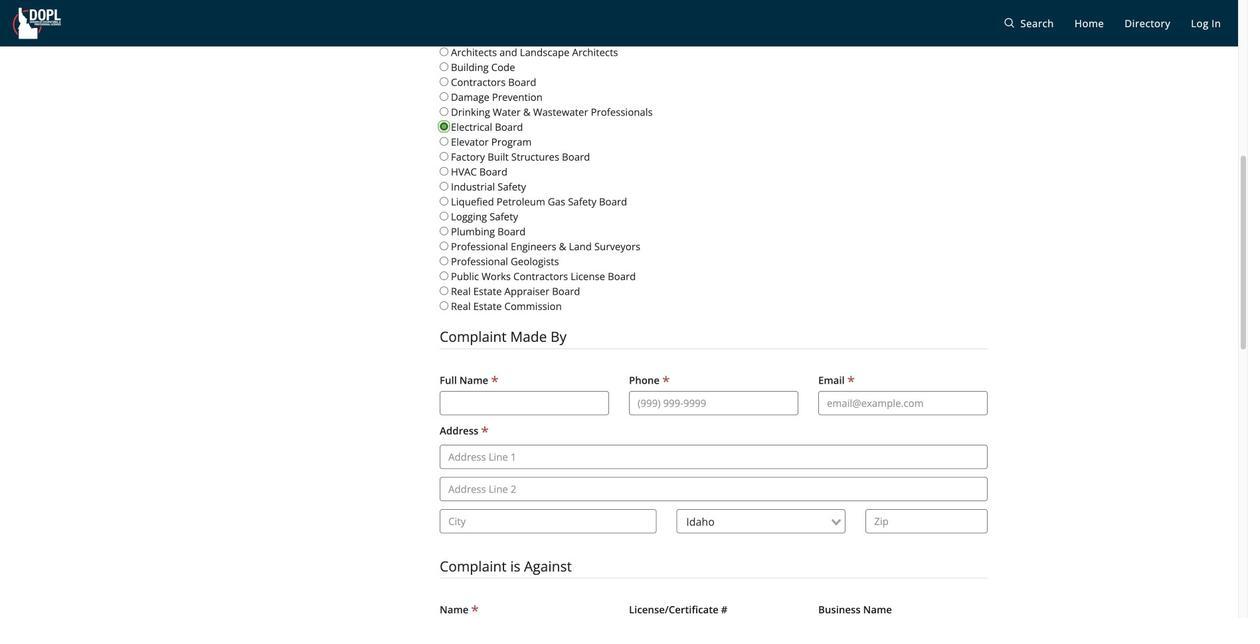 Task type: locate. For each thing, give the bounding box(es) containing it.
email@example.com email field
[[819, 391, 988, 416]]

Search for option field
[[677, 510, 846, 534]]

name element
[[440, 603, 479, 618]]

None search field
[[679, 510, 829, 533]]

None radio
[[440, 122, 449, 131], [440, 137, 449, 146], [440, 167, 449, 176], [440, 182, 449, 191], [440, 197, 449, 206], [440, 227, 449, 236], [440, 242, 449, 251], [440, 272, 449, 280], [440, 302, 449, 310], [440, 122, 449, 131], [440, 137, 449, 146], [440, 167, 449, 176], [440, 182, 449, 191], [440, 197, 449, 206], [440, 227, 449, 236], [440, 242, 449, 251], [440, 272, 449, 280], [440, 302, 449, 310]]

option group
[[440, 29, 988, 314]]

None radio
[[440, 48, 449, 56], [440, 63, 449, 71], [440, 77, 449, 86], [440, 92, 449, 101], [440, 107, 449, 116], [440, 152, 449, 161], [440, 212, 449, 221], [440, 257, 449, 266], [440, 287, 449, 295], [440, 48, 449, 56], [440, 63, 449, 71], [440, 77, 449, 86], [440, 92, 449, 101], [440, 107, 449, 116], [440, 152, 449, 161], [440, 212, 449, 221], [440, 257, 449, 266], [440, 287, 449, 295]]

full name element
[[440, 373, 499, 388]]

None text field
[[440, 391, 609, 416]]

(999) 999-9999 telephone field
[[629, 391, 799, 416]]

email element
[[819, 373, 855, 388]]



Task type: describe. For each thing, give the bounding box(es) containing it.
City text field
[[440, 510, 657, 534]]

Address Line 2 text field
[[440, 477, 988, 502]]

phone element
[[629, 373, 670, 388]]

Address Line 1 text field
[[440, 445, 988, 469]]

search image
[[1005, 16, 1015, 30]]

none search field inside "search for option" field
[[679, 510, 829, 533]]

Zip text field
[[866, 510, 988, 534]]

business name element
[[819, 603, 892, 618]]

license/certificate # element
[[629, 603, 728, 618]]



